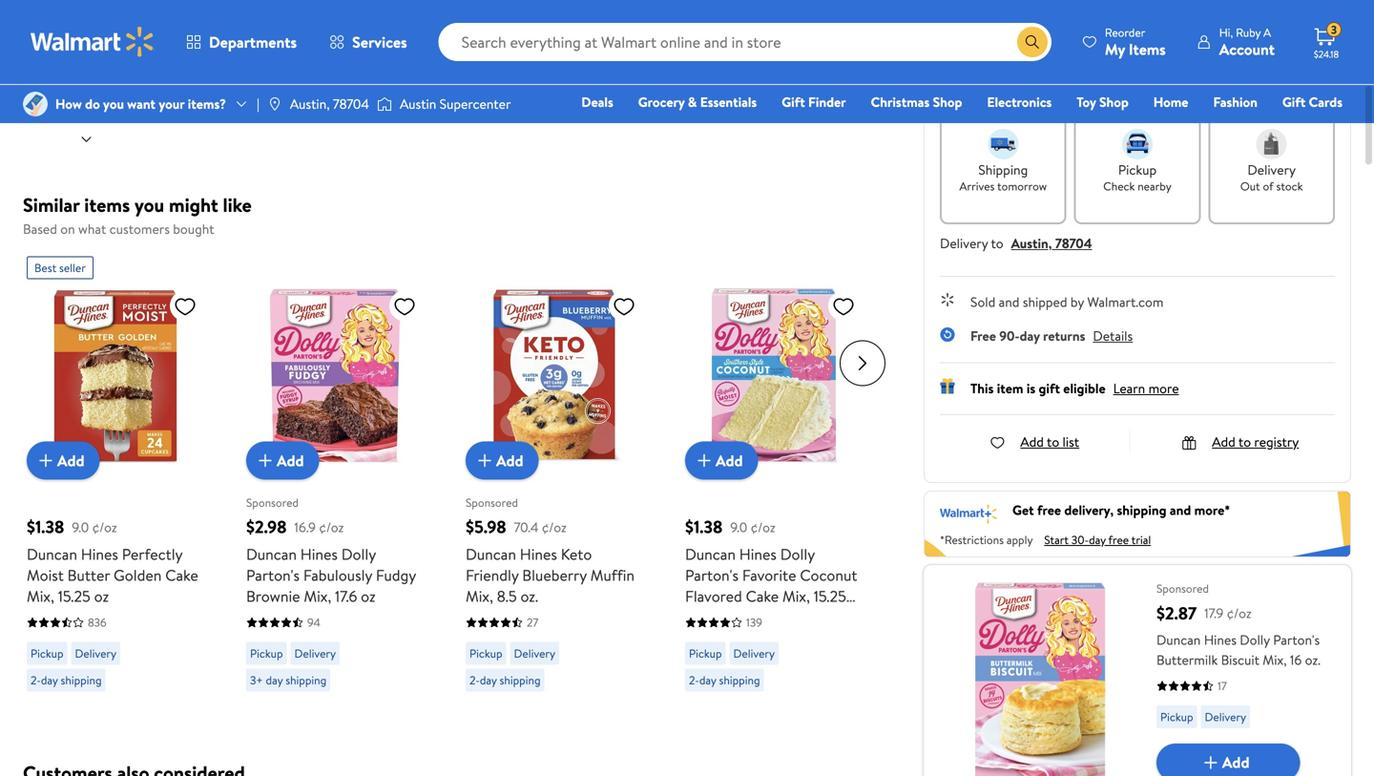 Task type: describe. For each thing, give the bounding box(es) containing it.
customers
[[109, 220, 170, 238]]

gift for finder
[[782, 93, 805, 111]]

austin supercenter
[[400, 94, 511, 113]]

delivery down 139
[[734, 645, 775, 662]]

70.4
[[514, 518, 539, 536]]

1 product group from the left
[[27, 249, 204, 703]]

Search search field
[[439, 23, 1052, 61]]

 image for austin supercenter
[[377, 95, 392, 114]]

walmart image
[[31, 27, 155, 57]]

product group containing $5.98
[[466, 249, 643, 703]]

reorder
[[1105, 24, 1146, 41]]

add to favorites list, duncan hines dolly parton's fabulously fudgy brownie mix, 17.6 oz image
[[393, 294, 416, 318]]

essentials
[[700, 93, 757, 111]]

94
[[307, 614, 321, 631]]

$2.87 group
[[924, 565, 1352, 776]]

hi, ruby a account
[[1220, 24, 1275, 60]]

oz inside "$1.38 9.0 ¢/oz duncan hines perfectly moist butter golden cake mix, 15.25 oz"
[[94, 586, 109, 607]]

arrives
[[960, 178, 995, 194]]

seller
[[59, 260, 86, 276]]

account
[[1220, 39, 1275, 60]]

30-
[[1072, 532, 1089, 548]]

sponsored for $5.98
[[466, 494, 518, 511]]

add to registry
[[1213, 432, 1299, 451]]

your for items?
[[159, 94, 185, 113]]

flavored
[[685, 586, 742, 607]]

3+
[[250, 672, 263, 688]]

deals link
[[573, 92, 622, 112]]

¢/oz for $5.98
[[542, 518, 567, 536]]

debit
[[1229, 119, 1261, 138]]

duncan for $2.98
[[246, 544, 297, 565]]

toy shop
[[1077, 93, 1129, 111]]

duncan hines dolly parton's favorite coconut flavored cake mix, 15.25 oz image
[[685, 287, 863, 464]]

*restrictions apply
[[940, 532, 1033, 548]]

17
[[1218, 678, 1227, 694]]

9.0 for butter
[[72, 518, 89, 536]]

do for how do you want your item?
[[979, 84, 998, 108]]

mix, inside the sponsored $2.98 16.9 ¢/oz duncan hines dolly parton's fabulously fudgy brownie mix, 17.6 oz
[[304, 586, 331, 607]]

moist
[[27, 565, 64, 586]]

favorite
[[743, 565, 797, 586]]

items
[[84, 191, 130, 218]]

duncan hines keto friendly blueberry muffin mix, 8.5 oz. image
[[466, 287, 643, 464]]

grocery & essentials link
[[630, 92, 766, 112]]

walmart.com
[[1088, 293, 1164, 311]]

fashion
[[1214, 93, 1258, 111]]

start 30-day free trial
[[1045, 532, 1151, 548]]

hines for $2.98
[[301, 544, 338, 565]]

list
[[1063, 432, 1080, 451]]

2 horizontal spatial add to cart image
[[1200, 751, 1223, 774]]

nearby
[[1138, 178, 1172, 194]]

hi,
[[1220, 24, 1234, 41]]

items
[[1129, 39, 1166, 60]]

2- for $1.38
[[31, 672, 41, 688]]

purchase
[[1046, 13, 1099, 32]]

3 2-day shipping from the left
[[689, 672, 760, 688]]

austin, 78704
[[290, 94, 369, 113]]

dolly inside $1.38 9.0 ¢/oz duncan hines dolly parton's favorite coconut flavored cake mix, 15.25 oz
[[781, 544, 815, 565]]

this
[[971, 379, 994, 398]]

this item is gift eligible learn more
[[971, 379, 1179, 398]]

2- for $5.98
[[470, 672, 480, 688]]

add inside $2.87 "group"
[[1223, 752, 1250, 773]]

might
[[169, 191, 218, 218]]

dolly for $2.87
[[1240, 630, 1270, 649]]

139
[[746, 614, 763, 631]]

you for how do you want your items?
[[103, 94, 124, 113]]

electronics
[[987, 93, 1052, 111]]

gift for cards
[[1283, 93, 1306, 111]]

grocery & essentials
[[638, 93, 757, 111]]

want for items?
[[127, 94, 156, 113]]

add button for 94
[[246, 441, 319, 480]]

gift finder link
[[773, 92, 855, 112]]

finder
[[809, 93, 846, 111]]

cards
[[1309, 93, 1343, 111]]

add to favorites list, duncan hines perfectly moist butter golden cake mix, 15.25 oz image
[[174, 294, 197, 318]]

¢/oz inside $1.38 9.0 ¢/oz duncan hines dolly parton's favorite coconut flavored cake mix, 15.25 oz
[[751, 518, 776, 536]]

departments button
[[170, 19, 313, 65]]

¢/oz for $2.87
[[1227, 604, 1252, 622]]

duncan inside "$1.38 9.0 ¢/oz duncan hines perfectly moist butter golden cake mix, 15.25 oz"
[[27, 544, 77, 565]]

 image for how do you want your items?
[[23, 92, 48, 116]]

you for how do you want your item?
[[1002, 84, 1029, 108]]

mix, inside $1.38 9.0 ¢/oz duncan hines dolly parton's favorite coconut flavored cake mix, 15.25 oz
[[783, 586, 810, 607]]

grocery
[[638, 93, 685, 111]]

sold
[[971, 293, 996, 311]]

on
[[60, 220, 75, 238]]

learn
[[1114, 379, 1146, 398]]

how do you want your item?
[[940, 84, 1153, 108]]

buttermilk
[[1157, 650, 1218, 669]]

shipping inside banner
[[1117, 500, 1167, 519]]

0 horizontal spatial 78704
[[333, 94, 369, 113]]

duncan inside $1.38 9.0 ¢/oz duncan hines dolly parton's favorite coconut flavored cake mix, 15.25 oz
[[685, 544, 736, 565]]

cake inside $1.38 9.0 ¢/oz duncan hines dolly parton's favorite coconut flavored cake mix, 15.25 oz
[[746, 586, 779, 607]]

want for item?
[[1033, 84, 1069, 108]]

1 horizontal spatial free
[[1109, 532, 1129, 548]]

do for how do you want your items?
[[85, 94, 100, 113]]

8.5
[[497, 586, 517, 607]]

¢/oz for $2.98
[[319, 518, 344, 536]]

pickup down flavored
[[689, 645, 722, 662]]

add to list button
[[990, 432, 1080, 451]]

add to favorites list, duncan hines keto friendly blueberry muffin mix, 8.5 oz. image
[[613, 294, 636, 318]]

gifting made easy image
[[940, 378, 956, 394]]

more*
[[1195, 500, 1231, 519]]

hines inside $1.38 9.0 ¢/oz duncan hines dolly parton's favorite coconut flavored cake mix, 15.25 oz
[[740, 544, 777, 565]]

pickup down moist
[[31, 645, 64, 662]]

similar items you might like based on what customers bought
[[23, 191, 252, 238]]

2-day shipping for $5.98
[[470, 672, 541, 688]]

4 product group from the left
[[685, 249, 863, 703]]

fashion link
[[1205, 92, 1267, 112]]

you for similar items you might like based on what customers bought
[[135, 191, 164, 218]]

coconut
[[800, 565, 858, 586]]

my
[[1105, 39, 1125, 60]]

walmart plus image
[[940, 501, 998, 523]]

one-time purchase
[[987, 13, 1099, 32]]

add to registry button
[[1182, 432, 1299, 451]]

keto
[[561, 544, 592, 565]]

add to cart image for delivery
[[693, 449, 716, 472]]

intent image for delivery image
[[1257, 129, 1287, 159]]

intent image for pickup image
[[1123, 129, 1153, 159]]

1 vertical spatial austin,
[[1012, 234, 1052, 252]]

delivery down 836
[[75, 645, 116, 662]]

by
[[1071, 293, 1085, 311]]

pickup inside $2.87 "group"
[[1161, 709, 1194, 725]]

day inside get free delivery, shipping and more* banner
[[1089, 532, 1106, 548]]

sponsored inside sponsored $2.87 17.9 ¢/oz duncan hines dolly parton's buttermilk biscuit mix, 16 oz.
[[1157, 580, 1209, 596]]

shipped
[[1023, 293, 1068, 311]]

details button
[[1093, 326, 1133, 345]]

mix, for $5.98
[[466, 586, 493, 607]]

hines for $2.87
[[1204, 630, 1237, 649]]

15.25 inside "$1.38 9.0 ¢/oz duncan hines perfectly moist butter golden cake mix, 15.25 oz"
[[58, 586, 90, 607]]

friendly
[[466, 565, 519, 586]]

shipping for $5.98
[[500, 672, 541, 688]]

$1.38 for parton's
[[685, 515, 723, 539]]

pickup check nearby
[[1104, 160, 1172, 194]]

your for item?
[[1073, 84, 1106, 108]]

¢/oz inside "$1.38 9.0 ¢/oz duncan hines perfectly moist butter golden cake mix, 15.25 oz"
[[92, 518, 117, 536]]

details
[[1093, 326, 1133, 345]]

is
[[1027, 379, 1036, 398]]

trial
[[1132, 532, 1151, 548]]

add button inside $2.87 "group"
[[1157, 743, 1301, 776]]

item?
[[1110, 84, 1153, 108]]

to for list
[[1047, 432, 1060, 451]]

what
[[78, 220, 106, 238]]

supercenter
[[440, 94, 511, 113]]

shipping down 139
[[719, 672, 760, 688]]

registry link
[[1115, 118, 1181, 139]]

mix, for 9.0
[[27, 586, 54, 607]]

perfectly
[[122, 544, 182, 565]]

best
[[34, 260, 56, 276]]

one
[[1197, 119, 1225, 138]]

toy shop link
[[1068, 92, 1138, 112]]



Task type: locate. For each thing, give the bounding box(es) containing it.
free left "trial"
[[1109, 532, 1129, 548]]

duncan inside sponsored $2.87 17.9 ¢/oz duncan hines dolly parton's buttermilk biscuit mix, 16 oz.
[[1157, 630, 1201, 649]]

to left registry
[[1239, 432, 1252, 451]]

9.0 up butter
[[72, 518, 89, 536]]

2-day shipping down 836
[[31, 672, 102, 688]]

apply
[[1007, 532, 1033, 548]]

1 horizontal spatial dolly
[[781, 544, 815, 565]]

shipping up "trial"
[[1117, 500, 1167, 519]]

you down walmart 'image' at the left top
[[103, 94, 124, 113]]

get free delivery, shipping and more* banner
[[924, 491, 1352, 557]]

austin, down tomorrow
[[1012, 234, 1052, 252]]

pickup
[[1119, 160, 1157, 179], [31, 645, 64, 662], [250, 645, 283, 662], [470, 645, 503, 662], [689, 645, 722, 662], [1161, 709, 1194, 725]]

cake inside "$1.38 9.0 ¢/oz duncan hines perfectly moist butter golden cake mix, 15.25 oz"
[[165, 565, 198, 586]]

0 horizontal spatial do
[[85, 94, 100, 113]]

0 horizontal spatial how
[[55, 94, 82, 113]]

|
[[257, 94, 259, 113]]

oz inside the sponsored $2.98 16.9 ¢/oz duncan hines dolly parton's fabulously fudgy brownie mix, 17.6 oz
[[361, 586, 376, 607]]

9.0 inside "$1.38 9.0 ¢/oz duncan hines perfectly moist butter golden cake mix, 15.25 oz"
[[72, 518, 89, 536]]

dolly
[[342, 544, 376, 565], [781, 544, 815, 565], [1240, 630, 1270, 649]]

intent image for shipping image
[[988, 129, 1019, 159]]

1 horizontal spatial and
[[1170, 500, 1192, 519]]

duncan down '$5.98'
[[466, 544, 516, 565]]

0 horizontal spatial add to cart image
[[34, 449, 57, 472]]

0 vertical spatial austin,
[[290, 94, 330, 113]]

add to cart image inside add button
[[473, 449, 496, 472]]

sold and shipped by walmart.com
[[971, 293, 1164, 311]]

delivery inside delivery out of stock
[[1248, 160, 1296, 179]]

returns
[[1043, 326, 1086, 345]]

duncan hines dolly parton's buttermilk biscuit mix, 16 oz. image
[[939, 580, 1142, 776]]

shipping for $2.98
[[286, 672, 327, 688]]

$1.38 inside $1.38 9.0 ¢/oz duncan hines dolly parton's favorite coconut flavored cake mix, 15.25 oz
[[685, 515, 723, 539]]

delivery down 27
[[514, 645, 556, 662]]

brownie
[[246, 586, 300, 607]]

1 2- from the left
[[31, 672, 41, 688]]

and left more*
[[1170, 500, 1192, 519]]

0 horizontal spatial austin,
[[290, 94, 330, 113]]

0 horizontal spatial oz.
[[521, 586, 538, 607]]

9.0 for favorite
[[731, 518, 748, 536]]

search icon image
[[1025, 34, 1040, 50]]

2 horizontal spatial oz
[[685, 607, 700, 628]]

2 shop from the left
[[1100, 93, 1129, 111]]

0 horizontal spatial 2-day shipping
[[31, 672, 102, 688]]

delivery down 17 on the bottom of page
[[1205, 709, 1247, 725]]

2-day shipping down 27
[[470, 672, 541, 688]]

duncan hines dolly parton's sugar cookie mix, 16 oz. - image 5 of 7 image
[[32, 3, 144, 115]]

2 product group from the left
[[246, 249, 424, 703]]

oz. for $5.98
[[521, 586, 538, 607]]

duncan up buttermilk in the bottom right of the page
[[1157, 630, 1201, 649]]

2 add to cart image from the left
[[473, 449, 496, 472]]

15.25 up 836
[[58, 586, 90, 607]]

you up customers
[[135, 191, 164, 218]]

parton's for $2.98
[[246, 565, 300, 586]]

shipping for 9.0
[[61, 672, 102, 688]]

toy
[[1077, 93, 1096, 111]]

duncan inside sponsored $5.98 70.4 ¢/oz duncan hines keto friendly blueberry muffin mix, 8.5 oz.
[[466, 544, 516, 565]]

836
[[88, 614, 107, 631]]

add to cart image
[[254, 449, 277, 472], [693, 449, 716, 472], [1200, 751, 1223, 774]]

how
[[940, 84, 974, 108], [55, 94, 82, 113]]

how for how do you want your item?
[[940, 84, 974, 108]]

next slide for similar items you might like list image
[[840, 340, 886, 386]]

mix, left butter
[[27, 586, 54, 607]]

hines inside sponsored $2.87 17.9 ¢/oz duncan hines dolly parton's buttermilk biscuit mix, 16 oz.
[[1204, 630, 1237, 649]]

oz left 139
[[685, 607, 700, 628]]

1 horizontal spatial gift
[[1283, 93, 1306, 111]]

 image down walmart 'image' at the left top
[[23, 92, 48, 116]]

shipping right 3+
[[286, 672, 327, 688]]

sponsored up '$5.98'
[[466, 494, 518, 511]]

to for registry
[[1239, 432, 1252, 451]]

parton's inside sponsored $2.87 17.9 ¢/oz duncan hines dolly parton's buttermilk biscuit mix, 16 oz.
[[1274, 630, 1320, 649]]

oz right the 17.6
[[361, 586, 376, 607]]

¢/oz up favorite
[[751, 518, 776, 536]]

0 horizontal spatial and
[[999, 293, 1020, 311]]

1 vertical spatial free
[[1109, 532, 1129, 548]]

2 horizontal spatial 2-day shipping
[[689, 672, 760, 688]]

2 $1.38 from the left
[[685, 515, 723, 539]]

to left list
[[1047, 432, 1060, 451]]

¢/oz right 70.4
[[542, 518, 567, 536]]

parton's
[[246, 565, 300, 586], [685, 565, 739, 586], [1274, 630, 1320, 649]]

mix, inside "$1.38 9.0 ¢/oz duncan hines perfectly moist butter golden cake mix, 15.25 oz"
[[27, 586, 54, 607]]

add to favorites list, duncan hines dolly parton's favorite coconut flavored cake mix, 15.25 oz image
[[832, 294, 855, 318]]

shop
[[933, 93, 963, 111], [1100, 93, 1129, 111]]

product group containing $2.98
[[246, 249, 424, 703]]

deals
[[582, 93, 614, 111]]

parton's up 16
[[1274, 630, 1320, 649]]

9.0 inside $1.38 9.0 ¢/oz duncan hines dolly parton's favorite coconut flavored cake mix, 15.25 oz
[[731, 518, 748, 536]]

parton's down $2.98
[[246, 565, 300, 586]]

how for how do you want your items?
[[55, 94, 82, 113]]

1 horizontal spatial $1.38
[[685, 515, 723, 539]]

oz. right 16
[[1305, 650, 1321, 669]]

¢/oz inside sponsored $5.98 70.4 ¢/oz duncan hines keto friendly blueberry muffin mix, 8.5 oz.
[[542, 518, 567, 536]]

0 horizontal spatial 2-
[[31, 672, 41, 688]]

walmart+ link
[[1278, 118, 1352, 139]]

add to cart image
[[34, 449, 57, 472], [473, 449, 496, 472]]

1 horizontal spatial how
[[940, 84, 974, 108]]

$24.18
[[1314, 48, 1339, 61]]

78704
[[333, 94, 369, 113], [1056, 234, 1093, 252]]

shipping down 27
[[500, 672, 541, 688]]

cake up 139
[[746, 586, 779, 607]]

27
[[527, 614, 539, 631]]

None radio
[[957, 13, 976, 32]]

duncan left golden
[[27, 544, 77, 565]]

gift left finder at the right of the page
[[782, 93, 805, 111]]

mix, right flavored
[[783, 586, 810, 607]]

 image
[[267, 96, 282, 112]]

austin
[[400, 94, 437, 113]]

$1.38 for moist
[[27, 515, 64, 539]]

1 horizontal spatial cake
[[746, 586, 779, 607]]

oz. for $2.87
[[1305, 650, 1321, 669]]

2 horizontal spatial parton's
[[1274, 630, 1320, 649]]

gift inside gift cards registry
[[1283, 93, 1306, 111]]

pickup down intent image for pickup
[[1119, 160, 1157, 179]]

next image image
[[79, 132, 94, 147]]

dolly inside sponsored $2.87 17.9 ¢/oz duncan hines dolly parton's buttermilk biscuit mix, 16 oz.
[[1240, 630, 1270, 649]]

shop right toy
[[1100, 93, 1129, 111]]

1 horizontal spatial your
[[1073, 84, 1106, 108]]

$1.38 9.0 ¢/oz duncan hines perfectly moist butter golden cake mix, 15.25 oz
[[27, 515, 198, 607]]

you inside similar items you might like based on what customers bought
[[135, 191, 164, 218]]

2 horizontal spatial to
[[1239, 432, 1252, 451]]

2 horizontal spatial sponsored
[[1157, 580, 1209, 596]]

delivery out of stock
[[1241, 160, 1303, 194]]

want left toy
[[1033, 84, 1069, 108]]

0 horizontal spatial $1.38
[[27, 515, 64, 539]]

1 horizontal spatial austin,
[[1012, 234, 1052, 252]]

free
[[971, 326, 996, 345]]

hines inside "$1.38 9.0 ¢/oz duncan hines perfectly moist butter golden cake mix, 15.25 oz"
[[81, 544, 118, 565]]

$1.38 9.0 ¢/oz duncan hines dolly parton's favorite coconut flavored cake mix, 15.25 oz
[[685, 515, 858, 628]]

 image
[[23, 92, 48, 116], [377, 95, 392, 114]]

0 horizontal spatial oz
[[94, 586, 109, 607]]

hines left perfectly at the left bottom of the page
[[81, 544, 118, 565]]

1 gift from the left
[[782, 93, 805, 111]]

¢/oz right 16.9
[[319, 518, 344, 536]]

hines down "17.9"
[[1204, 630, 1237, 649]]

day
[[1020, 326, 1040, 345], [1089, 532, 1106, 548], [41, 672, 58, 688], [266, 672, 283, 688], [480, 672, 497, 688], [700, 672, 717, 688]]

christmas shop
[[871, 93, 963, 111]]

duncan hines perfectly moist butter golden cake mix, 15.25 oz image
[[27, 287, 204, 464]]

hines down 16.9
[[301, 544, 338, 565]]

1 horizontal spatial 15.25
[[814, 586, 847, 607]]

17.9
[[1205, 604, 1224, 622]]

sponsored $2.98 16.9 ¢/oz duncan hines dolly parton's fabulously fudgy brownie mix, 17.6 oz
[[246, 494, 416, 607]]

¢/oz inside sponsored $2.87 17.9 ¢/oz duncan hines dolly parton's buttermilk biscuit mix, 16 oz.
[[1227, 604, 1252, 622]]

oz inside $1.38 9.0 ¢/oz duncan hines dolly parton's favorite coconut flavored cake mix, 15.25 oz
[[685, 607, 700, 628]]

$1.38
[[27, 515, 64, 539], [685, 515, 723, 539]]

duncan inside the sponsored $2.98 16.9 ¢/oz duncan hines dolly parton's fabulously fudgy brownie mix, 17.6 oz
[[246, 544, 297, 565]]

gift
[[1039, 379, 1060, 398]]

you up intent image for shipping
[[1002, 84, 1029, 108]]

parton's left favorite
[[685, 565, 739, 586]]

1 vertical spatial and
[[1170, 500, 1192, 519]]

reorder my items
[[1105, 24, 1166, 60]]

0 horizontal spatial gift
[[782, 93, 805, 111]]

0 horizontal spatial your
[[159, 94, 185, 113]]

austin,
[[290, 94, 330, 113], [1012, 234, 1052, 252]]

1 horizontal spatial 2-
[[470, 672, 480, 688]]

duncan down $2.98
[[246, 544, 297, 565]]

2 horizontal spatial you
[[1002, 84, 1029, 108]]

tomorrow
[[998, 178, 1047, 194]]

0 horizontal spatial to
[[991, 234, 1004, 252]]

0 horizontal spatial  image
[[23, 92, 48, 116]]

gift left cards
[[1283, 93, 1306, 111]]

1 horizontal spatial 78704
[[1056, 234, 1093, 252]]

product group
[[27, 249, 204, 703], [246, 249, 424, 703], [466, 249, 643, 703], [685, 249, 863, 703]]

3 product group from the left
[[466, 249, 643, 703]]

¢/oz inside the sponsored $2.98 16.9 ¢/oz duncan hines dolly parton's fabulously fudgy brownie mix, 17.6 oz
[[319, 518, 344, 536]]

0 vertical spatial and
[[999, 293, 1020, 311]]

one-
[[987, 13, 1017, 32]]

best seller
[[34, 260, 86, 276]]

0 vertical spatial 78704
[[333, 94, 369, 113]]

duncan for $5.98
[[466, 544, 516, 565]]

2 9.0 from the left
[[731, 518, 748, 536]]

christmas
[[871, 93, 930, 111]]

and
[[999, 293, 1020, 311], [1170, 500, 1192, 519]]

hines inside sponsored $5.98 70.4 ¢/oz duncan hines keto friendly blueberry muffin mix, 8.5 oz.
[[520, 544, 557, 565]]

mix, left 16
[[1263, 650, 1287, 669]]

9.0 up favorite
[[731, 518, 748, 536]]

fudgy
[[376, 565, 416, 586]]

duncan hines dolly parton's fabulously fudgy brownie mix, 17.6 oz image
[[246, 287, 424, 464]]

1 vertical spatial oz.
[[1305, 650, 1321, 669]]

austin, right |
[[290, 94, 330, 113]]

oz. inside sponsored $2.87 17.9 ¢/oz duncan hines dolly parton's buttermilk biscuit mix, 16 oz.
[[1305, 650, 1321, 669]]

add to cart image for duncan hines keto friendly blueberry muffin mix, 8.5 oz. image in the left of the page
[[473, 449, 496, 472]]

get free delivery, shipping and more*
[[1013, 500, 1231, 519]]

gift cards link
[[1274, 92, 1352, 112]]

oz up 836
[[94, 586, 109, 607]]

sponsored inside sponsored $5.98 70.4 ¢/oz duncan hines keto friendly blueberry muffin mix, 8.5 oz.
[[466, 494, 518, 511]]

1 horizontal spatial 2-day shipping
[[470, 672, 541, 688]]

2 2-day shipping from the left
[[470, 672, 541, 688]]

christmas shop link
[[863, 92, 971, 112]]

 image left austin
[[377, 95, 392, 114]]

biscuit
[[1221, 650, 1260, 669]]

sponsored for $2.98
[[246, 494, 299, 511]]

3 2- from the left
[[689, 672, 700, 688]]

0 horizontal spatial cake
[[165, 565, 198, 586]]

like
[[223, 191, 252, 218]]

1 horizontal spatial  image
[[377, 95, 392, 114]]

hines up flavored
[[740, 544, 777, 565]]

sponsored $5.98 70.4 ¢/oz duncan hines keto friendly blueberry muffin mix, 8.5 oz.
[[466, 494, 635, 607]]

0 horizontal spatial you
[[103, 94, 124, 113]]

a
[[1264, 24, 1272, 41]]

$1.38 up flavored
[[685, 515, 723, 539]]

parton's for $2.87
[[1274, 630, 1320, 649]]

¢/oz up butter
[[92, 518, 117, 536]]

home
[[1154, 93, 1189, 111]]

your
[[1073, 84, 1106, 108], [159, 94, 185, 113]]

$6.48
[[1281, 13, 1314, 32]]

78704 down services 'dropdown button'
[[333, 94, 369, 113]]

how up next image
[[55, 94, 82, 113]]

1 horizontal spatial oz.
[[1305, 650, 1321, 669]]

pickup inside pickup check nearby
[[1119, 160, 1157, 179]]

home link
[[1145, 92, 1197, 112]]

3
[[1332, 22, 1338, 38]]

want left items?
[[127, 94, 156, 113]]

15.25 right favorite
[[814, 586, 847, 607]]

2 15.25 from the left
[[814, 586, 847, 607]]

mix, up 94
[[304, 586, 331, 607]]

1 horizontal spatial do
[[979, 84, 998, 108]]

want
[[1033, 84, 1069, 108], [127, 94, 156, 113]]

mix, inside sponsored $2.87 17.9 ¢/oz duncan hines dolly parton's buttermilk biscuit mix, 16 oz.
[[1263, 650, 1287, 669]]

do up next image
[[85, 94, 100, 113]]

your left items?
[[159, 94, 185, 113]]

hines for $5.98
[[520, 544, 557, 565]]

add to cart image for 94
[[254, 449, 277, 472]]

2 gift from the left
[[1283, 93, 1306, 111]]

mix, for $2.87
[[1263, 650, 1287, 669]]

3+ day shipping
[[250, 672, 327, 688]]

how right christmas
[[940, 84, 974, 108]]

shop right christmas
[[933, 93, 963, 111]]

fabulously
[[303, 565, 372, 586]]

pickup down buttermilk in the bottom right of the page
[[1161, 709, 1194, 725]]

$2.87
[[1157, 601, 1197, 625]]

16
[[1291, 650, 1302, 669]]

1 vertical spatial 78704
[[1056, 234, 1093, 252]]

0 horizontal spatial parton's
[[246, 565, 300, 586]]

0 horizontal spatial 15.25
[[58, 586, 90, 607]]

2-
[[31, 672, 41, 688], [470, 672, 480, 688], [689, 672, 700, 688]]

$5.98
[[466, 515, 507, 539]]

0 horizontal spatial want
[[127, 94, 156, 113]]

shipping down 836
[[61, 672, 102, 688]]

$1.38 up moist
[[27, 515, 64, 539]]

check
[[1104, 178, 1135, 194]]

*restrictions
[[940, 532, 1004, 548]]

2 2- from the left
[[470, 672, 480, 688]]

2-day shipping down 139
[[689, 672, 760, 688]]

1 $1.38 from the left
[[27, 515, 64, 539]]

out
[[1241, 178, 1261, 194]]

hines down 70.4
[[520, 544, 557, 565]]

delivery down 94
[[295, 645, 336, 662]]

services
[[352, 32, 407, 53]]

0 horizontal spatial 9.0
[[72, 518, 89, 536]]

oz for sponsored
[[361, 586, 376, 607]]

delivery inside $2.87 "group"
[[1205, 709, 1247, 725]]

registry
[[1255, 432, 1299, 451]]

1 2-day shipping from the left
[[31, 672, 102, 688]]

and inside banner
[[1170, 500, 1192, 519]]

15.25 inside $1.38 9.0 ¢/oz duncan hines dolly parton's favorite coconut flavored cake mix, 15.25 oz
[[814, 586, 847, 607]]

oz
[[94, 586, 109, 607], [361, 586, 376, 607], [685, 607, 700, 628]]

1 horizontal spatial shop
[[1100, 93, 1129, 111]]

your left item?
[[1073, 84, 1106, 108]]

1 horizontal spatial add to cart image
[[473, 449, 496, 472]]

1 horizontal spatial sponsored
[[466, 494, 518, 511]]

similar
[[23, 191, 80, 218]]

pickup up 3+
[[250, 645, 283, 662]]

items?
[[188, 94, 226, 113]]

0 horizontal spatial add to cart image
[[254, 449, 277, 472]]

golden
[[114, 565, 162, 586]]

to left the austin, 78704 button
[[991, 234, 1004, 252]]

0 horizontal spatial free
[[1038, 500, 1062, 519]]

0 horizontal spatial sponsored
[[246, 494, 299, 511]]

bought
[[173, 220, 214, 238]]

oz. inside sponsored $5.98 70.4 ¢/oz duncan hines keto friendly blueberry muffin mix, 8.5 oz.
[[521, 586, 538, 607]]

0 vertical spatial oz.
[[521, 586, 538, 607]]

shop for christmas shop
[[933, 93, 963, 111]]

$1.38 inside "$1.38 9.0 ¢/oz duncan hines perfectly moist butter golden cake mix, 15.25 oz"
[[27, 515, 64, 539]]

free right get
[[1038, 500, 1062, 519]]

mix, inside sponsored $5.98 70.4 ¢/oz duncan hines keto friendly blueberry muffin mix, 8.5 oz.
[[466, 586, 493, 607]]

2 horizontal spatial 2-
[[689, 672, 700, 688]]

parton's inside the sponsored $2.98 16.9 ¢/oz duncan hines dolly parton's fabulously fudgy brownie mix, 17.6 oz
[[246, 565, 300, 586]]

add to cart image for duncan hines perfectly moist butter golden cake mix, 15.25 oz image in the left of the page
[[34, 449, 57, 472]]

shop for toy shop
[[1100, 93, 1129, 111]]

walmart+
[[1286, 119, 1343, 138]]

and right sold
[[999, 293, 1020, 311]]

1 horizontal spatial add to cart image
[[693, 449, 716, 472]]

Walmart Site-Wide search field
[[439, 23, 1052, 61]]

delivery down arrives
[[940, 234, 988, 252]]

duncan for $2.87
[[1157, 630, 1201, 649]]

hines inside the sponsored $2.98 16.9 ¢/oz duncan hines dolly parton's fabulously fudgy brownie mix, 17.6 oz
[[301, 544, 338, 565]]

0 horizontal spatial dolly
[[342, 544, 376, 565]]

1 shop from the left
[[933, 93, 963, 111]]

departments
[[209, 32, 297, 53]]

add button for 27
[[466, 441, 539, 480]]

1 add to cart image from the left
[[34, 449, 57, 472]]

duncan up flavored
[[685, 544, 736, 565]]

mix,
[[27, 586, 54, 607], [304, 586, 331, 607], [466, 586, 493, 607], [783, 586, 810, 607], [1263, 650, 1287, 669]]

2 horizontal spatial dolly
[[1240, 630, 1270, 649]]

add to list
[[1021, 432, 1080, 451]]

mix, left 8.5
[[466, 586, 493, 607]]

add
[[1021, 432, 1044, 451], [1213, 432, 1236, 451], [57, 450, 85, 471], [277, 450, 304, 471], [496, 450, 524, 471], [716, 450, 743, 471], [1223, 752, 1250, 773]]

2-day shipping for $1.38
[[31, 672, 102, 688]]

pickup down 8.5
[[470, 645, 503, 662]]

gift cards registry
[[1123, 93, 1343, 138]]

parton's inside $1.38 9.0 ¢/oz duncan hines dolly parton's favorite coconut flavored cake mix, 15.25 oz
[[685, 565, 739, 586]]

cake
[[165, 565, 198, 586], [746, 586, 779, 607]]

do up intent image for shipping
[[979, 84, 998, 108]]

¢/oz right "17.9"
[[1227, 604, 1252, 622]]

add button for delivery
[[685, 441, 758, 480]]

add button
[[27, 441, 100, 480], [246, 441, 319, 480], [466, 441, 539, 480], [685, 441, 758, 480], [1157, 743, 1301, 776]]

0 horizontal spatial shop
[[933, 93, 963, 111]]

1 9.0 from the left
[[72, 518, 89, 536]]

delivery down intent image for delivery
[[1248, 160, 1296, 179]]

1 horizontal spatial want
[[1033, 84, 1069, 108]]

cake right golden
[[165, 565, 198, 586]]

dolly for $2.98
[[342, 544, 376, 565]]

1 horizontal spatial you
[[135, 191, 164, 218]]

1 horizontal spatial parton's
[[685, 565, 739, 586]]

delivery,
[[1065, 500, 1114, 519]]

1 horizontal spatial to
[[1047, 432, 1060, 451]]

to for austin,
[[991, 234, 1004, 252]]

0 vertical spatial free
[[1038, 500, 1062, 519]]

78704 up by
[[1056, 234, 1093, 252]]

sponsored up $2.87
[[1157, 580, 1209, 596]]

oz. right 8.5
[[521, 586, 538, 607]]

sponsored up $2.98
[[246, 494, 299, 511]]

1 horizontal spatial 9.0
[[731, 518, 748, 536]]

oz for $1.38
[[685, 607, 700, 628]]

dolly inside the sponsored $2.98 16.9 ¢/oz duncan hines dolly parton's fabulously fudgy brownie mix, 17.6 oz
[[342, 544, 376, 565]]

1 horizontal spatial oz
[[361, 586, 376, 607]]

sponsored inside the sponsored $2.98 16.9 ¢/oz duncan hines dolly parton's fabulously fudgy brownie mix, 17.6 oz
[[246, 494, 299, 511]]

1 15.25 from the left
[[58, 586, 90, 607]]



Task type: vqa. For each thing, say whether or not it's contained in the screenshot.
Christmas Shop
yes



